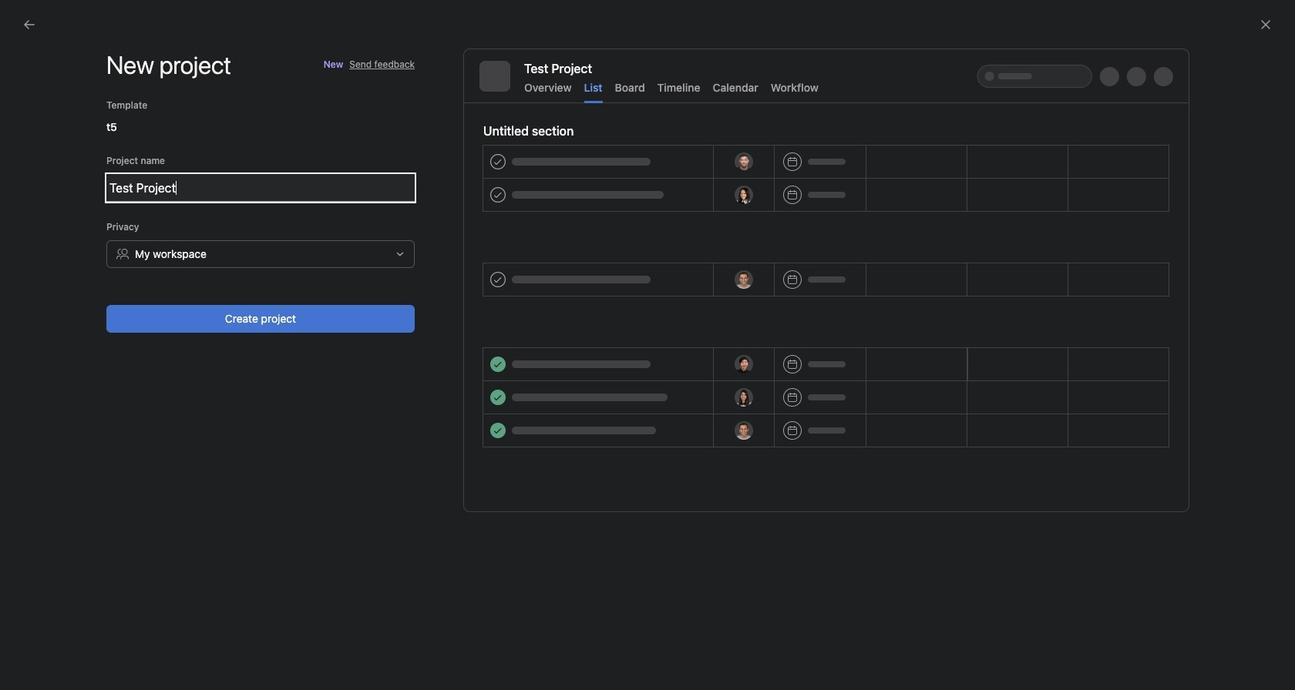 Task type: vqa. For each thing, say whether or not it's contained in the screenshot.
Completed image to the middle
no



Task type: locate. For each thing, give the bounding box(es) containing it.
this is a preview of your project image
[[464, 49, 1189, 512]]

projects element
[[0, 245, 185, 473]]

None text field
[[106, 174, 415, 202]]

go back image
[[23, 19, 35, 31]]

1 row from the top
[[186, 164, 1295, 193]]

4 row from the top
[[186, 220, 1295, 251]]

cell
[[186, 193, 657, 223], [656, 193, 810, 221], [186, 220, 657, 251], [656, 220, 810, 249], [810, 220, 964, 249]]

hide sidebar image
[[20, 12, 32, 25]]

row
[[186, 164, 1295, 193], [186, 192, 1295, 194], [186, 193, 1295, 223], [186, 220, 1295, 251]]



Task type: describe. For each thing, give the bounding box(es) containing it.
2 row from the top
[[186, 192, 1295, 194]]

global element
[[0, 38, 185, 130]]

close image
[[1260, 19, 1272, 31]]

go back image
[[23, 19, 35, 31]]

3 row from the top
[[186, 193, 1295, 223]]

close image
[[1260, 19, 1272, 31]]

toggle project template starred status image
[[576, 82, 585, 91]]



